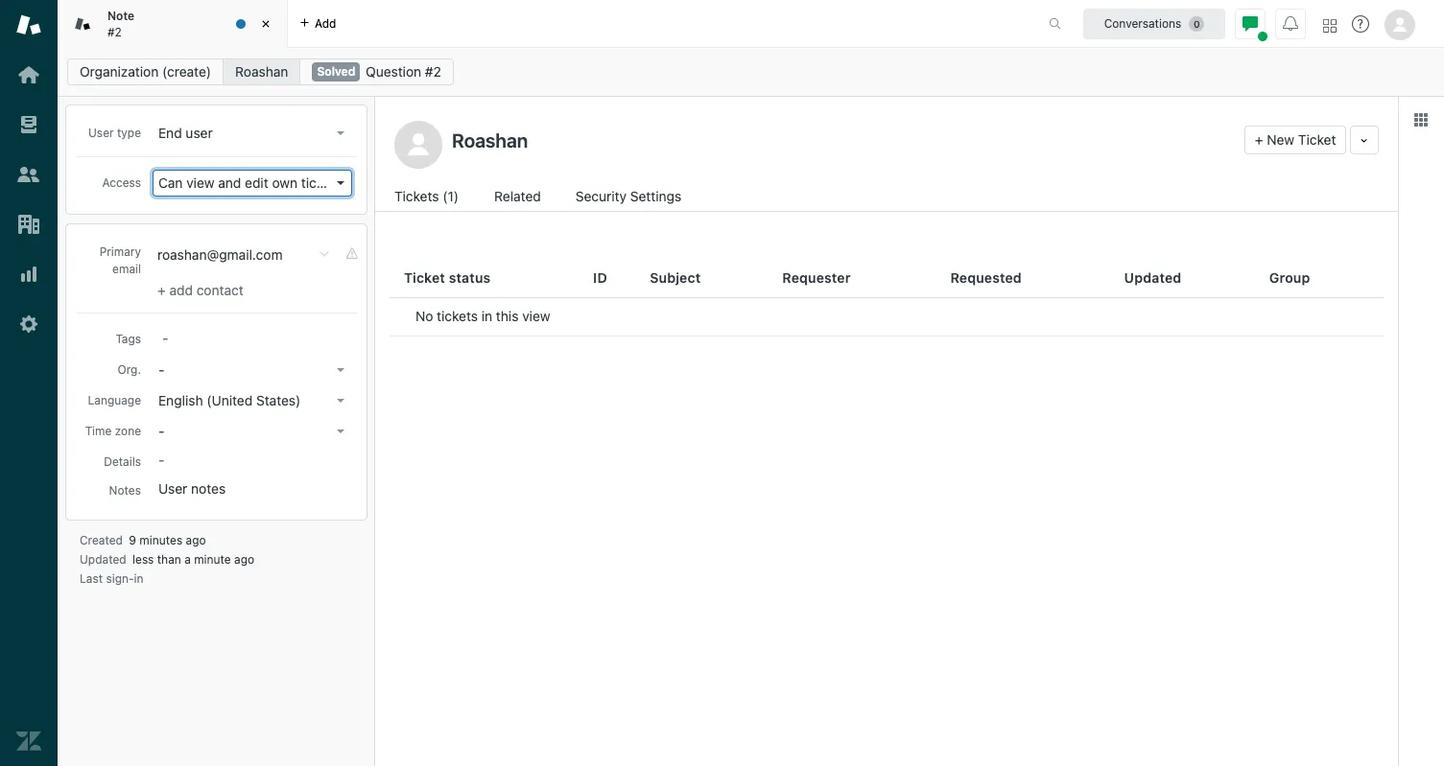 Task type: vqa. For each thing, say whether or not it's contained in the screenshot.
(1)
yes



Task type: locate. For each thing, give the bounding box(es) containing it.
views image
[[16, 112, 41, 137]]

zendesk image
[[16, 729, 41, 754]]

related
[[494, 188, 541, 204]]

get started image
[[16, 62, 41, 87]]

group
[[1269, 269, 1310, 286]]

can view and edit own tickets only
[[158, 175, 372, 191]]

1 vertical spatial #2
[[425, 63, 441, 80]]

0 horizontal spatial add
[[169, 282, 193, 298]]

#2 for note #2
[[107, 24, 122, 39]]

1 vertical spatial -
[[158, 423, 165, 439]]

1 horizontal spatial user
[[158, 481, 187, 497]]

minutes
[[139, 533, 182, 548]]

1 vertical spatial in
[[134, 572, 144, 586]]

notes
[[109, 484, 141, 498]]

1 arrow down image from the top
[[337, 131, 344, 135]]

#2 down note
[[107, 24, 122, 39]]

arrow down image inside can view and edit own tickets only button
[[337, 181, 344, 185]]

1 vertical spatial add
[[169, 282, 193, 298]]

1 vertical spatial +
[[157, 282, 166, 298]]

arrow down image inside end user button
[[337, 131, 344, 135]]

arrow down image inside english (united states) button
[[337, 399, 344, 403]]

notes
[[191, 481, 226, 497]]

english (united states)
[[158, 392, 301, 409]]

0 vertical spatial #2
[[107, 24, 122, 39]]

tickets
[[301, 175, 342, 191], [437, 308, 478, 324]]

- button down english (united states) button
[[153, 418, 352, 445]]

+ new ticket button
[[1244, 126, 1347, 154]]

add up solved
[[315, 16, 336, 30]]

time
[[85, 424, 112, 438]]

customers image
[[16, 162, 41, 187]]

0 vertical spatial ticket
[[1298, 131, 1336, 148]]

ticket right new at the right top of page
[[1298, 131, 1336, 148]]

0 vertical spatial in
[[481, 308, 492, 324]]

in inside created 9 minutes ago updated less than a minute ago last sign-in
[[134, 572, 144, 586]]

1 horizontal spatial ticket
[[1298, 131, 1336, 148]]

minute
[[194, 553, 231, 567]]

subject
[[650, 269, 701, 286]]

+ for + new ticket
[[1255, 131, 1263, 148]]

- right org.
[[158, 362, 165, 378]]

in down less
[[134, 572, 144, 586]]

0 horizontal spatial tickets
[[301, 175, 342, 191]]

organization (create) button
[[67, 59, 224, 85]]

last
[[80, 572, 103, 586]]

0 vertical spatial - button
[[153, 357, 352, 384]]

0 vertical spatial view
[[186, 175, 214, 191]]

None text field
[[446, 126, 1237, 154]]

time zone
[[85, 424, 141, 438]]

+ for + add contact
[[157, 282, 166, 298]]

2 arrow down image from the top
[[337, 181, 344, 185]]

tab
[[58, 0, 288, 48]]

user
[[88, 126, 114, 140], [158, 481, 187, 497]]

only
[[346, 175, 372, 191]]

own
[[272, 175, 297, 191]]

states)
[[256, 392, 301, 409]]

organization
[[80, 63, 159, 80]]

- button up english (united states) button
[[153, 357, 352, 384]]

and
[[218, 175, 241, 191]]

+
[[1255, 131, 1263, 148], [157, 282, 166, 298]]

-
[[158, 362, 165, 378], [158, 423, 165, 439]]

0 vertical spatial tickets
[[301, 175, 342, 191]]

note #2
[[107, 9, 134, 39]]

1 - from the top
[[158, 362, 165, 378]]

0 vertical spatial add
[[315, 16, 336, 30]]

can view and edit own tickets only button
[[153, 170, 372, 197]]

grid
[[375, 259, 1398, 767]]

tickets right no on the left of the page
[[437, 308, 478, 324]]

#2
[[107, 24, 122, 39], [425, 63, 441, 80]]

view left and on the left
[[186, 175, 214, 191]]

1 - button from the top
[[153, 357, 352, 384]]

admin image
[[16, 312, 41, 337]]

- button
[[153, 357, 352, 384], [153, 418, 352, 445]]

arrow down image
[[337, 131, 344, 135], [337, 181, 344, 185], [337, 368, 344, 372], [337, 399, 344, 403]]

- right zone
[[158, 423, 165, 439]]

user notes
[[158, 481, 226, 497]]

ago up a
[[186, 533, 206, 548]]

user left "type" at the top of the page
[[88, 126, 114, 140]]

add
[[315, 16, 336, 30], [169, 282, 193, 298]]

tickets right own
[[301, 175, 342, 191]]

add inside add dropdown button
[[315, 16, 336, 30]]

0 vertical spatial user
[[88, 126, 114, 140]]

apps image
[[1413, 112, 1429, 128]]

+ left new at the right top of page
[[1255, 131, 1263, 148]]

- button for org.
[[153, 357, 352, 384]]

#2 inside secondary 'element'
[[425, 63, 441, 80]]

in left this
[[481, 308, 492, 324]]

1 vertical spatial ticket
[[404, 269, 445, 286]]

0 horizontal spatial in
[[134, 572, 144, 586]]

1 vertical spatial user
[[158, 481, 187, 497]]

ticket status
[[404, 269, 491, 286]]

user
[[186, 125, 213, 141]]

1 vertical spatial - button
[[153, 418, 352, 445]]

1 horizontal spatial tickets
[[437, 308, 478, 324]]

tickets inside button
[[301, 175, 342, 191]]

1 horizontal spatial #2
[[425, 63, 441, 80]]

1 horizontal spatial add
[[315, 16, 336, 30]]

close image
[[256, 14, 275, 34]]

end user
[[158, 125, 213, 141]]

view inside button
[[186, 175, 214, 191]]

1 horizontal spatial ago
[[234, 553, 254, 567]]

0 horizontal spatial ago
[[186, 533, 206, 548]]

secondary element
[[58, 53, 1444, 91]]

0 horizontal spatial view
[[186, 175, 214, 191]]

zendesk products image
[[1323, 19, 1337, 32]]

1 vertical spatial view
[[522, 308, 550, 324]]

0 horizontal spatial user
[[88, 126, 114, 140]]

sign-
[[106, 572, 134, 586]]

roashan
[[235, 63, 288, 80]]

arrow down image
[[337, 430, 344, 434]]

1 vertical spatial updated
[[80, 553, 126, 567]]

0 horizontal spatial +
[[157, 282, 166, 298]]

1 horizontal spatial +
[[1255, 131, 1263, 148]]

- field
[[154, 327, 352, 348]]

main element
[[0, 0, 58, 767]]

1 vertical spatial tickets
[[437, 308, 478, 324]]

#2 inside note #2
[[107, 24, 122, 39]]

email
[[112, 262, 141, 276]]

conversations
[[1104, 16, 1181, 30]]

0 horizontal spatial #2
[[107, 24, 122, 39]]

roashan link
[[223, 59, 301, 85]]

end user button
[[153, 120, 352, 147]]

less
[[132, 553, 154, 567]]

4 arrow down image from the top
[[337, 399, 344, 403]]

id
[[593, 269, 607, 286]]

grid containing ticket status
[[375, 259, 1398, 767]]

3 arrow down image from the top
[[337, 368, 344, 372]]

#2 right question
[[425, 63, 441, 80]]

security
[[575, 188, 627, 204]]

0 vertical spatial +
[[1255, 131, 1263, 148]]

+ left 'contact'
[[157, 282, 166, 298]]

0 vertical spatial -
[[158, 362, 165, 378]]

+ inside button
[[1255, 131, 1263, 148]]

ticket inside + new ticket button
[[1298, 131, 1336, 148]]

user type
[[88, 126, 141, 140]]

ticket up no on the left of the page
[[404, 269, 445, 286]]

security settings link
[[575, 186, 687, 211]]

user for user type
[[88, 126, 114, 140]]

user left notes
[[158, 481, 187, 497]]

updated
[[1124, 269, 1181, 286], [80, 553, 126, 567]]

language
[[88, 393, 141, 408]]

add left 'contact'
[[169, 282, 193, 298]]

in
[[481, 308, 492, 324], [134, 572, 144, 586]]

can
[[158, 175, 183, 191]]

0 vertical spatial ago
[[186, 533, 206, 548]]

2 - button from the top
[[153, 418, 352, 445]]

0 vertical spatial updated
[[1124, 269, 1181, 286]]

ago
[[186, 533, 206, 548], [234, 553, 254, 567]]

view right this
[[522, 308, 550, 324]]

updated inside created 9 minutes ago updated less than a minute ago last sign-in
[[80, 553, 126, 567]]

view
[[186, 175, 214, 191], [522, 308, 550, 324]]

reporting image
[[16, 262, 41, 287]]

ticket
[[1298, 131, 1336, 148], [404, 269, 445, 286]]

0 horizontal spatial ticket
[[404, 269, 445, 286]]

2 - from the top
[[158, 423, 165, 439]]

english (united states) button
[[153, 388, 352, 414]]

ago right minute
[[234, 553, 254, 567]]

0 horizontal spatial updated
[[80, 553, 126, 567]]



Task type: describe. For each thing, give the bounding box(es) containing it.
requester
[[782, 269, 851, 286]]

than
[[157, 553, 181, 567]]

+ new ticket
[[1255, 131, 1336, 148]]

contact
[[196, 282, 244, 298]]

(create)
[[162, 63, 211, 80]]

end
[[158, 125, 182, 141]]

add button
[[288, 0, 348, 47]]

this
[[496, 308, 519, 324]]

solved
[[317, 64, 355, 79]]

primary
[[99, 245, 141, 259]]

a
[[184, 553, 191, 567]]

#2 for question #2
[[425, 63, 441, 80]]

access
[[102, 176, 141, 190]]

arrow down image inside - button
[[337, 368, 344, 372]]

notifications image
[[1283, 16, 1298, 31]]

no tickets in this view
[[415, 308, 550, 324]]

arrow down image for view
[[337, 181, 344, 185]]

(united
[[207, 392, 253, 409]]

related link
[[494, 186, 543, 211]]

no
[[415, 308, 433, 324]]

1 vertical spatial ago
[[234, 553, 254, 567]]

question
[[366, 63, 421, 80]]

organization (create)
[[80, 63, 211, 80]]

arrow down image for (united
[[337, 399, 344, 403]]

organizations image
[[16, 212, 41, 237]]

get help image
[[1352, 15, 1369, 33]]

(1)
[[443, 188, 459, 204]]

- for time zone
[[158, 423, 165, 439]]

tags
[[116, 332, 141, 346]]

status
[[449, 269, 491, 286]]

org.
[[118, 363, 141, 377]]

user for user notes
[[158, 481, 187, 497]]

arrow down image for user
[[337, 131, 344, 135]]

tabs tab list
[[58, 0, 1029, 48]]

tickets (1)
[[394, 188, 459, 204]]

9
[[129, 533, 136, 548]]

type
[[117, 126, 141, 140]]

primary email
[[99, 245, 141, 276]]

roashan@gmail.com
[[157, 247, 283, 263]]

edit
[[245, 175, 268, 191]]

button displays agent's chat status as online. image
[[1243, 16, 1258, 31]]

1 horizontal spatial updated
[[1124, 269, 1181, 286]]

tab containing note
[[58, 0, 288, 48]]

english
[[158, 392, 203, 409]]

settings
[[630, 188, 681, 204]]

1 horizontal spatial view
[[522, 308, 550, 324]]

zendesk support image
[[16, 12, 41, 37]]

requested
[[950, 269, 1022, 286]]

note
[[107, 9, 134, 23]]

conversations button
[[1083, 8, 1225, 39]]

+ add contact
[[157, 282, 244, 298]]

created
[[80, 533, 123, 548]]

created 9 minutes ago updated less than a minute ago last sign-in
[[80, 533, 254, 586]]

tickets (1) link
[[394, 186, 462, 211]]

question #2
[[366, 63, 441, 80]]

1 horizontal spatial in
[[481, 308, 492, 324]]

security settings
[[575, 188, 681, 204]]

- button for time zone
[[153, 418, 352, 445]]

tickets
[[394, 188, 439, 204]]

details
[[104, 455, 141, 469]]

new
[[1267, 131, 1294, 148]]

zone
[[115, 424, 141, 438]]

- for org.
[[158, 362, 165, 378]]



